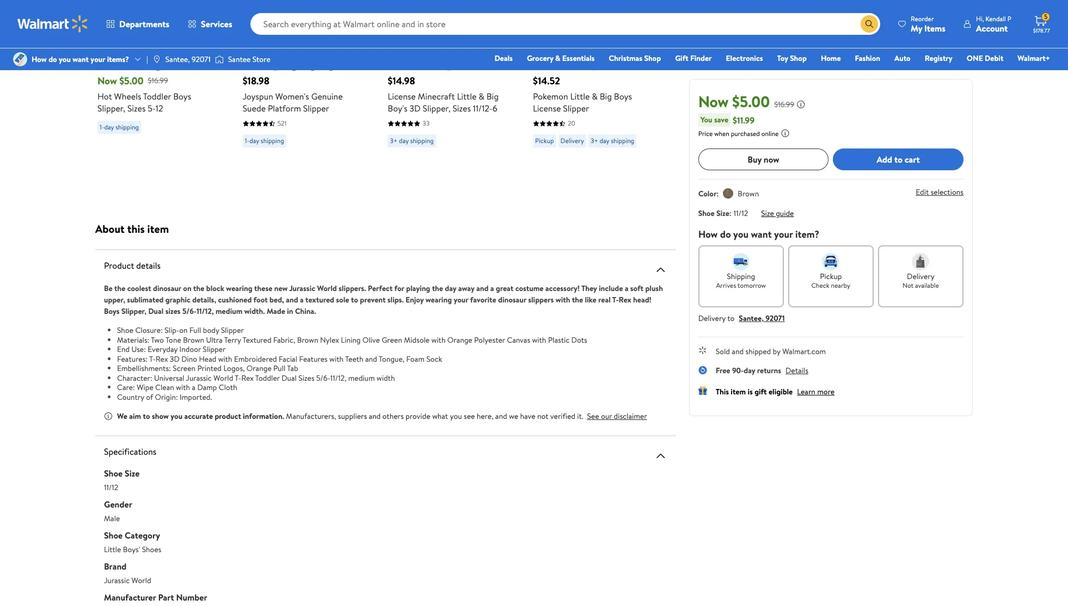 Task type: describe. For each thing, give the bounding box(es) containing it.
1 horizontal spatial item
[[731, 387, 746, 397]]

soft
[[630, 283, 644, 294]]

dual inside be the coolest dinosaur on the block wearing these new jurassic world slippers. perfect for playing the day away and a great costume accessory! they include a soft plush upper, sublimated graphic details, cushioned foot bed, and a textured sole to prevent slips. enjoy wearing your favorite dinosaur slippers with the like real t-rex head! boys slipper, dual sizes 5/6-11/12, medium width. made in china.
[[148, 306, 164, 317]]

walmart image
[[17, 15, 88, 33]]

how for how do you want your item?
[[698, 228, 718, 241]]

1 horizontal spatial &
[[555, 53, 561, 64]]

1 horizontal spatial santee,
[[739, 313, 764, 324]]

bed,
[[270, 295, 284, 305]]

size guide button
[[761, 208, 794, 219]]

chestnut image
[[327, 63, 335, 71]]

33
[[423, 119, 430, 128]]

toddler inside shoe closure: slip-on full body slipper materials: two tone brown ultra terry textured fabric, brown nylex lining olive green midsole with orange polyester canvas with plastic dots end use: everyday indoor slipper features: t-rex 3d dino head with embroidered facial features with teeth and tongue, foam sock embellishments: screen printed logos, orange pull tab character: universal jurassic world t-rex toddler dual sizes 5/6-11/12, medium width care: wipe clean with a damp cloth country of origin: imported.
[[255, 373, 280, 384]]

size for 11/12
[[717, 208, 730, 219]]

1 vertical spatial rex
[[156, 354, 168, 365]]

teal image
[[290, 63, 298, 71]]

care:
[[117, 382, 135, 393]]

0 horizontal spatial orange
[[247, 363, 272, 374]]

intent image for shipping image
[[732, 253, 750, 271]]

favorite
[[470, 295, 496, 305]]

sizes inside shoe closure: slip-on full body slipper materials: two tone brown ultra terry textured fabric, brown nylex lining olive green midsole with orange polyester canvas with plastic dots end use: everyday indoor slipper features: t-rex 3d dino head with embroidered facial features with teeth and tongue, foam sock embellishments: screen printed logos, orange pull tab character: universal jurassic world t-rex toddler dual sizes 5/6-11/12, medium width care: wipe clean with a damp cloth country of origin: imported.
[[299, 373, 315, 384]]

1 horizontal spatial $16.99
[[774, 99, 795, 110]]

license inside the $14.98 license minecraft little & big boy's 3d slipper, sizes 11/12-6
[[388, 90, 416, 102]]

about this item
[[95, 222, 169, 236]]

head
[[199, 354, 216, 365]]

1 horizontal spatial dinosaur
[[498, 295, 526, 305]]

product details image
[[654, 264, 667, 277]]

see
[[587, 411, 599, 422]]

santee, 92071 button
[[739, 313, 785, 324]]

away
[[458, 283, 475, 294]]

on inside shoe closure: slip-on full body slipper materials: two tone brown ultra terry textured fabric, brown nylex lining olive green midsole with orange polyester canvas with plastic dots end use: everyday indoor slipper features: t-rex 3d dino head with embroidered facial features with teeth and tongue, foam sock embellishments: screen printed logos, orange pull tab character: universal jurassic world t-rex toddler dual sizes 5/6-11/12, medium width care: wipe clean with a damp cloth country of origin: imported.
[[179, 325, 188, 336]]

0 vertical spatial item
[[147, 222, 169, 236]]

1 horizontal spatial rex
[[241, 373, 254, 384]]

now for now $5.00
[[698, 91, 729, 112]]

day left returns
[[744, 365, 755, 376]]

shipping arrives tomorrow
[[716, 271, 766, 290]]

with up sock
[[432, 335, 446, 345]]

electronics
[[726, 53, 763, 64]]

0 horizontal spatial 1-day shipping
[[100, 123, 139, 132]]

little inside $14.52 pokemon little & big boys license slipper
[[570, 90, 590, 102]]

like
[[585, 295, 597, 305]]

to left santee, 92071 button
[[728, 313, 735, 324]]

intent image for delivery image
[[912, 253, 930, 271]]

& inside the $14.98 license minecraft little & big boy's 3d slipper, sizes 11/12-6
[[479, 90, 485, 102]]

product group containing $18.98
[[243, 0, 364, 181]]

about
[[95, 222, 125, 236]]

delivery to santee, 92071
[[698, 313, 785, 324]]

and up 'in'
[[286, 295, 298, 305]]

$14.52
[[533, 74, 560, 88]]

sold
[[716, 346, 730, 357]]

shoe down male
[[104, 530, 123, 542]]

1 3+ from the left
[[390, 136, 397, 145]]

guide
[[776, 208, 794, 219]]

walmart+ link
[[1013, 52, 1055, 64]]

perfect
[[368, 283, 393, 294]]

enjoy
[[406, 295, 424, 305]]

day down 'boy's'
[[399, 136, 409, 145]]

0 horizontal spatial wearing
[[226, 283, 252, 294]]

santee store
[[228, 54, 270, 65]]

embellishments:
[[117, 363, 171, 374]]

little inside the shoe size 11/12 gender male shoe category little boys' shoes brand jurassic world manufacturer part number
[[104, 545, 121, 555]]

toy
[[777, 53, 788, 64]]

shoe for 11/12
[[698, 208, 715, 219]]

 image for how do you want your items?
[[13, 52, 27, 66]]

pokemon little & big boys license slipper image
[[533, 0, 634, 45]]

day down $14.52 pokemon little & big boys license slipper
[[600, 136, 609, 145]]

shop for toy shop
[[790, 53, 807, 64]]

number
[[176, 592, 207, 604]]

big inside $14.52 pokemon little & big boys license slipper
[[600, 90, 612, 102]]

1 3+ day shipping from the left
[[390, 136, 434, 145]]

coolest
[[127, 283, 151, 294]]

delivery for delivery to santee, 92071
[[698, 313, 726, 324]]

polyester
[[474, 335, 505, 345]]

what
[[432, 411, 448, 422]]

to right aim
[[143, 411, 150, 422]]

and up favorite
[[476, 283, 489, 294]]

day down suede
[[249, 136, 259, 145]]

world inside the shoe size 11/12 gender male shoe category little boys' shoes brand jurassic world manufacturer part number
[[132, 576, 151, 586]]

electronics link
[[721, 52, 768, 64]]

include
[[599, 283, 623, 294]]

delivery not available
[[903, 271, 939, 290]]

you down walmart image
[[59, 54, 71, 65]]

grocery & essentials
[[527, 53, 595, 64]]

fashion
[[855, 53, 880, 64]]

2 horizontal spatial size
[[761, 208, 774, 219]]

reorder my items
[[911, 14, 946, 34]]

have
[[520, 411, 536, 422]]

slipper right body
[[221, 325, 244, 336]]

toy shop link
[[772, 52, 812, 64]]

suede
[[243, 102, 266, 114]]

0 horizontal spatial brown
[[183, 335, 204, 345]]

wipe
[[137, 382, 153, 393]]

you down shoe size : 11/12
[[733, 228, 749, 241]]

information.
[[243, 411, 284, 422]]

not
[[903, 281, 914, 290]]

accessory!
[[546, 283, 580, 294]]

to inside button
[[895, 153, 903, 165]]

buy now
[[748, 153, 780, 165]]

slipper down body
[[203, 344, 226, 355]]

pickup for pickup
[[535, 136, 554, 145]]

not
[[537, 411, 549, 422]]

sold and shipped by walmart.com
[[716, 346, 826, 357]]

the left like on the right of the page
[[572, 295, 583, 305]]

delivery for delivery not available
[[907, 271, 935, 282]]

new
[[274, 283, 288, 294]]

manufacturer
[[104, 592, 156, 604]]

walmart.com
[[783, 346, 826, 357]]

edit
[[916, 187, 929, 198]]

90-
[[732, 365, 744, 376]]

departments button
[[97, 11, 179, 37]]

do for how do you want your items?
[[49, 54, 57, 65]]

canvas
[[507, 335, 530, 345]]

more
[[817, 387, 835, 397]]

shoe size : 11/12
[[698, 208, 748, 219]]

shoes
[[142, 545, 161, 555]]

product details
[[104, 260, 161, 272]]

1 vertical spatial 1-
[[245, 136, 249, 145]]

0 vertical spatial dinosaur
[[153, 283, 181, 294]]

with right clean
[[176, 382, 190, 393]]

joyspun
[[243, 90, 273, 102]]

1 horizontal spatial orange
[[447, 335, 472, 345]]

1 horizontal spatial brown
[[297, 335, 318, 345]]

specifications image
[[654, 450, 667, 463]]

 image for santee store
[[215, 54, 224, 65]]

auto
[[895, 53, 911, 64]]

show
[[152, 411, 169, 422]]

be the coolest dinosaur on the block wearing these new jurassic world slippers. perfect for playing the day away and a great costume accessory! they include a soft plush upper, sublimated graphic details, cushioned foot bed, and a textured sole to prevent slips. enjoy wearing your favorite dinosaur slippers with the like real t-rex head! boys slipper, dual sizes 5/6-11/12, medium width. made in china.
[[104, 283, 663, 317]]

yellow image
[[589, 63, 598, 71]]

save
[[714, 114, 729, 125]]

$18.98 joyspun women's genuine suede platform slipper
[[243, 74, 343, 114]]

jurassic inside the shoe size 11/12 gender male shoe category little boys' shoes brand jurassic world manufacturer part number
[[104, 576, 130, 586]]

sole
[[336, 295, 349, 305]]

the right be
[[114, 283, 125, 294]]

facial
[[279, 354, 297, 365]]

slipper, inside the $14.98 license minecraft little & big boy's 3d slipper, sizes 11/12-6
[[423, 102, 451, 114]]

color
[[698, 188, 717, 199]]

0 horizontal spatial santee,
[[165, 54, 190, 65]]

items
[[925, 22, 946, 34]]

with left plastic
[[532, 335, 546, 345]]

you left see
[[450, 411, 462, 422]]

returns
[[757, 365, 781, 376]]

shipped
[[746, 346, 771, 357]]

is
[[748, 387, 753, 397]]

5
[[1044, 12, 1048, 21]]

boys inside $14.52 pokemon little & big boys license slipper
[[614, 90, 632, 102]]

2 vertical spatial t-
[[235, 373, 241, 384]]

2 3+ day shipping from the left
[[591, 136, 634, 145]]

2 3+ from the left
[[591, 136, 598, 145]]

joyspun women's genuine suede platform slipper image
[[243, 0, 344, 45]]

purchased
[[731, 129, 760, 138]]

clean
[[155, 382, 174, 393]]

slipper inside $18.98 joyspun women's genuine suede platform slipper
[[303, 102, 329, 114]]

textured
[[305, 295, 334, 305]]

a left great
[[490, 283, 494, 294]]

medium inside be the coolest dinosaur on the block wearing these new jurassic world slippers. perfect for playing the day away and a great costume accessory! they include a soft plush upper, sublimated graphic details, cushioned foot bed, and a textured sole to prevent slips. enjoy wearing your favorite dinosaur slippers with the like real t-rex head! boys slipper, dual sizes 5/6-11/12, medium width. made in china.
[[216, 306, 242, 317]]

green image
[[444, 63, 453, 71]]

free
[[716, 365, 730, 376]]

day inside be the coolest dinosaur on the block wearing these new jurassic world slippers. perfect for playing the day away and a great costume accessory! they include a soft plush upper, sublimated graphic details, cushioned foot bed, and a textured sole to prevent slips. enjoy wearing your favorite dinosaur slippers with the like real t-rex head! boys slipper, dual sizes 5/6-11/12, medium width. made in china.
[[445, 283, 457, 294]]

finder
[[690, 53, 712, 64]]

gift
[[755, 387, 767, 397]]

plush
[[645, 283, 663, 294]]

deals link
[[490, 52, 518, 64]]

and right sold
[[732, 346, 744, 357]]

1 horizontal spatial :
[[730, 208, 732, 219]]

store
[[253, 54, 270, 65]]

account
[[976, 22, 1008, 34]]

medium inside shoe closure: slip-on full body slipper materials: two tone brown ultra terry textured fabric, brown nylex lining olive green midsole with orange polyester canvas with plastic dots end use: everyday indoor slipper features: t-rex 3d dino head with embroidered facial features with teeth and tongue, foam sock embellishments: screen printed logos, orange pull tab character: universal jurassic world t-rex toddler dual sizes 5/6-11/12, medium width care: wipe clean with a damp cloth country of origin: imported.
[[348, 373, 375, 384]]

color :
[[698, 188, 719, 199]]

walmart+
[[1018, 53, 1050, 64]]

the right playing
[[432, 283, 443, 294]]

and left others
[[369, 411, 381, 422]]

0 horizontal spatial t-
[[149, 354, 156, 365]]

world inside be the coolest dinosaur on the block wearing these new jurassic world slippers. perfect for playing the day away and a great costume accessory! they include a soft plush upper, sublimated graphic details, cushioned foot bed, and a textured sole to prevent slips. enjoy wearing your favorite dinosaur slippers with the like real t-rex head! boys slipper, dual sizes 5/6-11/12, medium width. made in china.
[[317, 283, 337, 294]]

$5.00 for now $5.00 $16.99 hot wheels toddler boys slipper, sizes 5-12
[[119, 74, 143, 88]]

license inside $14.52 pokemon little & big boys license slipper
[[533, 102, 561, 114]]

 image for santee, 92071
[[152, 55, 161, 64]]



Task type: vqa. For each thing, say whether or not it's contained in the screenshot.
How to the left
yes



Task type: locate. For each thing, give the bounding box(es) containing it.
pickup inside pickup check nearby
[[820, 271, 842, 282]]

medium down cushioned
[[216, 306, 242, 317]]

1 vertical spatial 5/6-
[[316, 373, 330, 384]]

0 vertical spatial t-
[[612, 295, 619, 305]]

0 horizontal spatial $16.99
[[148, 75, 168, 86]]

your left items?
[[91, 54, 105, 65]]

license minecraft little & big boy's 3d slipper, sizes 11/12-6 image
[[388, 0, 489, 45]]

1 vertical spatial delivery
[[907, 271, 935, 282]]

0 vertical spatial do
[[49, 54, 57, 65]]

pickup for pickup check nearby
[[820, 271, 842, 282]]

do
[[49, 54, 57, 65], [720, 228, 731, 241]]

search icon image
[[865, 20, 874, 28]]

dual down facial
[[282, 373, 297, 384]]

2 horizontal spatial delivery
[[907, 271, 935, 282]]

toddler inside now $5.00 $16.99 hot wheels toddler boys slipper, sizes 5-12
[[143, 90, 171, 102]]

0 horizontal spatial :
[[717, 188, 719, 199]]

shipping
[[727, 271, 755, 282]]

we
[[117, 411, 127, 422]]

5/6- inside be the coolest dinosaur on the block wearing these new jurassic world slippers. perfect for playing the day away and a great costume accessory! they include a soft plush upper, sublimated graphic details, cushioned foot bed, and a textured sole to prevent slips. enjoy wearing your favorite dinosaur slippers with the like real t-rex head! boys slipper, dual sizes 5/6-11/12, medium width. made in china.
[[182, 306, 197, 317]]

how do you want your item?
[[698, 228, 820, 241]]

1 horizontal spatial $5.00
[[732, 91, 770, 112]]

0 vertical spatial want
[[73, 54, 89, 65]]

1 horizontal spatial 11/12
[[734, 208, 748, 219]]

0 horizontal spatial want
[[73, 54, 89, 65]]

now for now $5.00 $16.99 hot wheels toddler boys slipper, sizes 5-12
[[97, 74, 117, 88]]

delivery down intent image for delivery
[[907, 271, 935, 282]]

: up shoe size : 11/12
[[717, 188, 719, 199]]

shoe for on
[[117, 325, 133, 336]]

0 vertical spatial delivery
[[561, 136, 584, 145]]

jurassic
[[289, 283, 315, 294], [186, 373, 212, 384], [104, 576, 130, 586]]

3d right 'boy's'
[[410, 102, 421, 114]]

little up the 20
[[570, 90, 590, 102]]

&
[[555, 53, 561, 64], [479, 90, 485, 102], [592, 90, 598, 102]]

11/12, down the teeth
[[330, 373, 347, 384]]

medium down the teeth
[[348, 373, 375, 384]]

rex down "soft"
[[619, 295, 631, 305]]

1 horizontal spatial wearing
[[426, 295, 452, 305]]

a left "soft"
[[625, 283, 629, 294]]

a up china.
[[300, 295, 304, 305]]

Walmart Site-Wide search field
[[250, 13, 881, 35]]

92071 down services 'dropdown button'
[[192, 54, 211, 65]]

your down guide
[[774, 228, 793, 241]]

jurassic inside be the coolest dinosaur on the block wearing these new jurassic world slippers. perfect for playing the day away and a great costume accessory! they include a soft plush upper, sublimated graphic details, cushioned foot bed, and a textured sole to prevent slips. enjoy wearing your favorite dinosaur slippers with the like real t-rex head! boys slipper, dual sizes 5/6-11/12, medium width. made in china.
[[289, 283, 315, 294]]

on inside be the coolest dinosaur on the block wearing these new jurassic world slippers. perfect for playing the day away and a great costume accessory! they include a soft plush upper, sublimated graphic details, cushioned foot bed, and a textured sole to prevent slips. enjoy wearing your favorite dinosaur slippers with the like real t-rex head! boys slipper, dual sizes 5/6-11/12, medium width. made in china.
[[183, 283, 192, 294]]

registry link
[[920, 52, 958, 64]]

$5.00 for now $5.00
[[732, 91, 770, 112]]

this
[[127, 222, 145, 236]]

0 vertical spatial 11/12,
[[197, 306, 214, 317]]

sizes inside the $14.98 license minecraft little & big boy's 3d slipper, sizes 11/12-6
[[453, 102, 471, 114]]

to inside be the coolest dinosaur on the block wearing these new jurassic world slippers. perfect for playing the day away and a great costume accessory! they include a soft plush upper, sublimated graphic details, cushioned foot bed, and a textured sole to prevent slips. enjoy wearing your favorite dinosaur slippers with the like real t-rex head! boys slipper, dual sizes 5/6-11/12, medium width. made in china.
[[351, 295, 358, 305]]

shipping
[[116, 123, 139, 132], [261, 136, 284, 145], [410, 136, 434, 145], [611, 136, 634, 145]]

0 vertical spatial 92071
[[192, 54, 211, 65]]

0 vertical spatial 1-day shipping
[[100, 123, 139, 132]]

now up you
[[698, 91, 729, 112]]

and
[[476, 283, 489, 294], [286, 295, 298, 305], [732, 346, 744, 357], [365, 354, 377, 365], [369, 411, 381, 422], [495, 411, 507, 422]]

1 big from the left
[[487, 90, 499, 102]]

1 vertical spatial 1-day shipping
[[245, 136, 284, 145]]

$14.98 license minecraft little & big boy's 3d slipper, sizes 11/12-6
[[388, 74, 499, 114]]

1 vertical spatial 92071
[[766, 313, 785, 324]]

the up details, at left
[[193, 283, 204, 294]]

0 horizontal spatial dinosaur
[[153, 283, 181, 294]]

0 horizontal spatial 1-
[[100, 123, 104, 132]]

 image left santee at the left top of the page
[[215, 54, 224, 65]]

boys down upper, on the left of page
[[104, 306, 120, 317]]

2 vertical spatial rex
[[241, 373, 254, 384]]

learn more about strikethrough prices image
[[797, 100, 806, 109]]

1 horizontal spatial little
[[457, 90, 477, 102]]

slipper right platform
[[303, 102, 329, 114]]

0 vertical spatial santee,
[[165, 54, 190, 65]]

shoe inside shoe closure: slip-on full body slipper materials: two tone brown ultra terry textured fabric, brown nylex lining olive green midsole with orange polyester canvas with plastic dots end use: everyday indoor slipper features: t-rex 3d dino head with embroidered facial features with teeth and tongue, foam sock embellishments: screen printed logos, orange pull tab character: universal jurassic world t-rex toddler dual sizes 5/6-11/12, medium width care: wipe clean with a damp cloth country of origin: imported.
[[117, 325, 133, 336]]

4 product group from the left
[[533, 0, 654, 181]]

license
[[388, 90, 416, 102], [533, 102, 561, 114]]

0 horizontal spatial size
[[125, 468, 140, 480]]

want for item?
[[751, 228, 772, 241]]

11/12-
[[473, 102, 493, 114]]

0 vertical spatial jurassic
[[289, 283, 315, 294]]

and right the teeth
[[365, 354, 377, 365]]

1 vertical spatial santee,
[[739, 313, 764, 324]]

add to cart button
[[833, 149, 964, 170]]

rex
[[619, 295, 631, 305], [156, 354, 168, 365], [241, 373, 254, 384]]

pickup down pokemon
[[535, 136, 554, 145]]

1 vertical spatial 11/12
[[104, 482, 118, 493]]

learn more button
[[797, 387, 835, 397]]

see
[[464, 411, 475, 422]]

boys right the 12
[[173, 90, 191, 102]]

sizes left 11/12-
[[453, 102, 471, 114]]

now
[[97, 74, 117, 88], [698, 91, 729, 112]]

1 vertical spatial $16.99
[[774, 99, 795, 110]]

women's
[[275, 90, 309, 102]]

lavender image
[[308, 63, 317, 71]]

1 horizontal spatial 5/6-
[[316, 373, 330, 384]]

shop inside toy shop link
[[790, 53, 807, 64]]

size left guide
[[761, 208, 774, 219]]

a inside shoe closure: slip-on full body slipper materials: two tone brown ultra terry textured fabric, brown nylex lining olive green midsole with orange polyester canvas with plastic dots end use: everyday indoor slipper features: t-rex 3d dino head with embroidered facial features with teeth and tongue, foam sock embellishments: screen printed logos, orange pull tab character: universal jurassic world t-rex toddler dual sizes 5/6-11/12, medium width care: wipe clean with a damp cloth country of origin: imported.
[[192, 382, 196, 393]]

buy now button
[[698, 149, 829, 170]]

$16.99 down blue icon
[[148, 75, 168, 86]]

your for item?
[[774, 228, 793, 241]]

this item is gift eligible learn more
[[716, 387, 835, 397]]

with left the teeth
[[329, 354, 344, 365]]

size inside the shoe size 11/12 gender male shoe category little boys' shoes brand jurassic world manufacturer part number
[[125, 468, 140, 480]]

shoe down color
[[698, 208, 715, 219]]

deals
[[495, 53, 513, 64]]

0 horizontal spatial now
[[97, 74, 117, 88]]

jurassic up textured
[[289, 283, 315, 294]]

with inside be the coolest dinosaur on the block wearing these new jurassic world slippers. perfect for playing the day away and a great costume accessory! they include a soft plush upper, sublimated graphic details, cushioned foot bed, and a textured sole to prevent slips. enjoy wearing your favorite dinosaur slippers with the like real t-rex head! boys slipper, dual sizes 5/6-11/12, medium width. made in china.
[[556, 295, 570, 305]]

embroidered
[[234, 354, 277, 365]]

and inside shoe closure: slip-on full body slipper materials: two tone brown ultra terry textured fabric, brown nylex lining olive green midsole with orange polyester canvas with plastic dots end use: everyday indoor slipper features: t-rex 3d dino head with embroidered facial features with teeth and tongue, foam sock embellishments: screen printed logos, orange pull tab character: universal jurassic world t-rex toddler dual sizes 5/6-11/12, medium width care: wipe clean with a damp cloth country of origin: imported.
[[365, 354, 377, 365]]

shoe
[[698, 208, 715, 219], [117, 325, 133, 336], [104, 468, 123, 480], [104, 530, 123, 542]]

11/12 inside the shoe size 11/12 gender male shoe category little boys' shoes brand jurassic world manufacturer part number
[[104, 482, 118, 493]]

:
[[717, 188, 719, 199], [730, 208, 732, 219]]

edit selections
[[916, 187, 964, 198]]

santee, down tomorrow
[[739, 313, 764, 324]]

product group
[[97, 0, 219, 181], [243, 0, 364, 181], [388, 0, 509, 181], [533, 0, 654, 181]]

0 horizontal spatial 11/12
[[104, 482, 118, 493]]

0 vertical spatial $16.99
[[148, 75, 168, 86]]

1 horizontal spatial how
[[698, 228, 718, 241]]

1 horizontal spatial 1-
[[245, 136, 249, 145]]

2 horizontal spatial &
[[592, 90, 598, 102]]

3d inside shoe closure: slip-on full body slipper materials: two tone brown ultra terry textured fabric, brown nylex lining olive green midsole with orange polyester canvas with plastic dots end use: everyday indoor slipper features: t-rex 3d dino head with embroidered facial features with teeth and tongue, foam sock embellishments: screen printed logos, orange pull tab character: universal jurassic world t-rex toddler dual sizes 5/6-11/12, medium width care: wipe clean with a damp cloth country of origin: imported.
[[170, 354, 180, 365]]

orange left polyester
[[447, 335, 472, 345]]

p
[[1008, 14, 1012, 23]]

check
[[812, 281, 830, 290]]

slipper inside $14.52 pokemon little & big boys license slipper
[[563, 102, 589, 114]]

now
[[764, 153, 780, 165]]

1 product group from the left
[[97, 0, 219, 181]]

0 vertical spatial wearing
[[226, 283, 252, 294]]

character:
[[117, 373, 152, 384]]

universal
[[154, 373, 184, 384]]

1 horizontal spatial boys
[[173, 90, 191, 102]]

on left full
[[179, 325, 188, 336]]

free 90-day returns details
[[716, 365, 809, 376]]

details,
[[192, 295, 216, 305]]

specifications
[[104, 446, 156, 458]]

hot wheels toddler boys slipper, sizes 5-12 image
[[97, 0, 199, 45]]

these
[[254, 283, 272, 294]]

little inside the $14.98 license minecraft little & big boy's 3d slipper, sizes 11/12-6
[[457, 90, 477, 102]]

2 vertical spatial world
[[132, 576, 151, 586]]

2 vertical spatial delivery
[[698, 313, 726, 324]]

sizes inside now $5.00 $16.99 hot wheels toddler boys slipper, sizes 5-12
[[127, 102, 146, 114]]

0 horizontal spatial your
[[91, 54, 105, 65]]

dinosaur up graphic
[[153, 283, 181, 294]]

1 horizontal spatial sizes
[[299, 373, 315, 384]]

1 horizontal spatial 11/12,
[[330, 373, 347, 384]]

slippers.
[[339, 283, 366, 294]]

size guide
[[761, 208, 794, 219]]

1 horizontal spatial do
[[720, 228, 731, 241]]

details button
[[786, 365, 809, 376]]

rex inside be the coolest dinosaur on the block wearing these new jurassic world slippers. perfect for playing the day away and a great costume accessory! they include a soft plush upper, sublimated graphic details, cushioned foot bed, and a textured sole to prevent slips. enjoy wearing your favorite dinosaur slippers with the like real t-rex head! boys slipper, dual sizes 5/6-11/12, medium width. made in china.
[[619, 295, 631, 305]]

0 horizontal spatial  image
[[13, 52, 27, 66]]

 image
[[13, 52, 27, 66], [215, 54, 224, 65], [152, 55, 161, 64]]

blue image
[[154, 63, 162, 71]]

1- down the hot
[[100, 123, 104, 132]]

delivery up sold
[[698, 313, 726, 324]]

your for items?
[[91, 54, 105, 65]]

intent image for pickup image
[[822, 253, 840, 271]]

0 horizontal spatial boys
[[104, 306, 120, 317]]

sizes right the tab
[[299, 373, 315, 384]]

see our disclaimer button
[[587, 411, 647, 422]]

delivery for delivery
[[561, 136, 584, 145]]

shoe down the specifications at the bottom of the page
[[104, 468, 123, 480]]

legal information image
[[781, 129, 790, 138]]

use:
[[132, 344, 146, 355]]

$5.00 inside now $5.00 $16.99 hot wheels toddler boys slipper, sizes 5-12
[[119, 74, 143, 88]]

1 vertical spatial :
[[730, 208, 732, 219]]

size down color :
[[717, 208, 730, 219]]

toddler down blue icon
[[143, 90, 171, 102]]

day
[[104, 123, 114, 132], [249, 136, 259, 145], [399, 136, 409, 145], [600, 136, 609, 145], [445, 283, 457, 294], [744, 365, 755, 376]]

2 horizontal spatial world
[[317, 283, 337, 294]]

fashion link
[[850, 52, 885, 64]]

1 horizontal spatial 3+ day shipping
[[591, 136, 634, 145]]

want left items?
[[73, 54, 89, 65]]

t- right real
[[612, 295, 619, 305]]

3d inside the $14.98 license minecraft little & big boy's 3d slipper, sizes 11/12-6
[[410, 102, 421, 114]]

0 horizontal spatial little
[[104, 545, 121, 555]]

on
[[183, 283, 192, 294], [179, 325, 188, 336]]

boys inside be the coolest dinosaur on the block wearing these new jurassic world slippers. perfect for playing the day away and a great costume accessory! they include a soft plush upper, sublimated graphic details, cushioned foot bed, and a textured sole to prevent slips. enjoy wearing your favorite dinosaur slippers with the like real t-rex head! boys slipper, dual sizes 5/6-11/12, medium width. made in china.
[[104, 306, 120, 317]]

Search search field
[[250, 13, 881, 35]]

graphic
[[165, 295, 191, 305]]

product group containing $14.98
[[388, 0, 509, 181]]

0 vertical spatial toddler
[[143, 90, 171, 102]]

0 vertical spatial :
[[717, 188, 719, 199]]

wearing
[[226, 283, 252, 294], [426, 295, 452, 305]]

product group containing $14.52
[[533, 0, 654, 181]]

it.
[[577, 411, 584, 422]]

jurassic inside shoe closure: slip-on full body slipper materials: two tone brown ultra terry textured fabric, brown nylex lining olive green midsole with orange polyester canvas with plastic dots end use: everyday indoor slipper features: t-rex 3d dino head with embroidered facial features with teeth and tongue, foam sock embellishments: screen printed logos, orange pull tab character: universal jurassic world t-rex toddler dual sizes 5/6-11/12, medium width care: wipe clean with a damp cloth country of origin: imported.
[[186, 373, 212, 384]]

2 horizontal spatial brown
[[738, 188, 759, 199]]

and left we
[[495, 411, 507, 422]]

1 horizontal spatial your
[[454, 295, 468, 305]]

3+ down 'boy's'
[[390, 136, 397, 145]]

12
[[156, 102, 163, 114]]

& inside $14.52 pokemon little & big boys license slipper
[[592, 90, 598, 102]]

big down christmas
[[600, 90, 612, 102]]

pokemon
[[533, 90, 568, 102]]

1 shop from the left
[[644, 53, 661, 64]]

2 shop from the left
[[790, 53, 807, 64]]

$18.98
[[243, 74, 270, 88]]

do for how do you want your item?
[[720, 228, 731, 241]]

gifting made easy image
[[698, 387, 707, 395]]

toddler down embroidered in the bottom of the page
[[255, 373, 280, 384]]

shop inside christmas shop link
[[644, 53, 661, 64]]

item left is
[[731, 387, 746, 397]]

want for items?
[[73, 54, 89, 65]]

1 horizontal spatial big
[[600, 90, 612, 102]]

2 vertical spatial jurassic
[[104, 576, 130, 586]]

1-day shipping down wheels
[[100, 123, 139, 132]]

pull
[[273, 363, 286, 374]]

size for gender
[[125, 468, 140, 480]]

2 horizontal spatial rex
[[619, 295, 631, 305]]

how for how do you want your items?
[[32, 54, 47, 65]]

closure:
[[135, 325, 163, 336]]

shoe up end
[[117, 325, 133, 336]]

0 horizontal spatial delivery
[[561, 136, 584, 145]]

$16.99 inside now $5.00 $16.99 hot wheels toddler boys slipper, sizes 5-12
[[148, 75, 168, 86]]

day left away
[[445, 283, 457, 294]]

to down slippers.
[[351, 295, 358, 305]]

11/12, inside be the coolest dinosaur on the block wearing these new jurassic world slippers. perfect for playing the day away and a great costume accessory! they include a soft plush upper, sublimated graphic details, cushioned foot bed, and a textured sole to prevent slips. enjoy wearing your favorite dinosaur slippers with the like real t-rex head! boys slipper, dual sizes 5/6-11/12, medium width. made in china.
[[197, 306, 214, 317]]

you right show
[[171, 411, 182, 422]]

$178.77
[[1033, 27, 1050, 34]]

1 horizontal spatial  image
[[152, 55, 161, 64]]

a left damp
[[192, 382, 196, 393]]

2 horizontal spatial jurassic
[[289, 283, 315, 294]]

0 horizontal spatial &
[[479, 90, 485, 102]]

3d left dino at the left bottom of the page
[[170, 354, 180, 365]]

green
[[382, 335, 402, 345]]

santee, right blue icon
[[165, 54, 190, 65]]

slipper, inside now $5.00 $16.99 hot wheels toddler boys slipper, sizes 5-12
[[97, 102, 125, 114]]

1 horizontal spatial now
[[698, 91, 729, 112]]

& down the yellow icon
[[592, 90, 598, 102]]

brown up features
[[297, 335, 318, 345]]

you
[[701, 114, 713, 125]]

with down accessory!
[[556, 295, 570, 305]]

$5.00 up wheels
[[119, 74, 143, 88]]

shop right toy in the top right of the page
[[790, 53, 807, 64]]

3 product group from the left
[[388, 0, 509, 181]]

your inside be the coolest dinosaur on the block wearing these new jurassic world slippers. perfect for playing the day away and a great costume accessory! they include a soft plush upper, sublimated graphic details, cushioned foot bed, and a textured sole to prevent slips. enjoy wearing your favorite dinosaur slippers with the like real t-rex head! boys slipper, dual sizes 5/6-11/12, medium width. made in china.
[[454, 295, 468, 305]]

0 horizontal spatial world
[[132, 576, 151, 586]]

1 vertical spatial $5.00
[[732, 91, 770, 112]]

1 vertical spatial medium
[[348, 373, 375, 384]]

buy
[[748, 153, 762, 165]]

sizes
[[165, 306, 181, 317]]

2 big from the left
[[600, 90, 612, 102]]

on up graphic
[[183, 283, 192, 294]]

0 vertical spatial world
[[317, 283, 337, 294]]

they
[[582, 283, 597, 294]]

wearing down playing
[[426, 295, 452, 305]]

slipper, up 33
[[423, 102, 451, 114]]

pickup down intent image for pickup
[[820, 271, 842, 282]]

brown up dino at the left bottom of the page
[[183, 335, 204, 345]]

11/12, inside shoe closure: slip-on full body slipper materials: two tone brown ultra terry textured fabric, brown nylex lining olive green midsole with orange polyester canvas with plastic dots end use: everyday indoor slipper features: t-rex 3d dino head with embroidered facial features with teeth and tongue, foam sock embellishments: screen printed logos, orange pull tab character: universal jurassic world t-rex toddler dual sizes 5/6-11/12, medium width care: wipe clean with a damp cloth country of origin: imported.
[[330, 373, 347, 384]]

world up manufacturer
[[132, 576, 151, 586]]

gift
[[675, 53, 689, 64]]

with
[[556, 295, 570, 305], [432, 335, 446, 345], [532, 335, 546, 345], [218, 354, 232, 365], [329, 354, 344, 365], [176, 382, 190, 393]]

width
[[377, 373, 395, 384]]

11/12 up gender
[[104, 482, 118, 493]]

0 vertical spatial your
[[91, 54, 105, 65]]

1 vertical spatial jurassic
[[186, 373, 212, 384]]

orange left pull
[[247, 363, 272, 374]]

delivery inside the delivery not available
[[907, 271, 935, 282]]

add to cart
[[877, 153, 920, 165]]

we
[[509, 411, 518, 422]]

oatmeal image
[[271, 63, 280, 71]]

with right head
[[218, 354, 232, 365]]

world inside shoe closure: slip-on full body slipper materials: two tone brown ultra terry textured fabric, brown nylex lining olive green midsole with orange polyester canvas with plastic dots end use: everyday indoor slipper features: t-rex 3d dino head with embroidered facial features with teeth and tongue, foam sock embellishments: screen printed logos, orange pull tab character: universal jurassic world t-rex toddler dual sizes 5/6-11/12, medium width care: wipe clean with a damp cloth country of origin: imported.
[[214, 373, 233, 384]]

2 product group from the left
[[243, 0, 364, 181]]

0 horizontal spatial 3+
[[390, 136, 397, 145]]

big down deals
[[487, 90, 499, 102]]

manufacturers,
[[286, 411, 336, 422]]

now $5.00 $16.99 hot wheels toddler boys slipper, sizes 5-12
[[97, 74, 191, 114]]

0 horizontal spatial jurassic
[[104, 576, 130, 586]]

little up brand
[[104, 545, 121, 555]]

0 horizontal spatial medium
[[216, 306, 242, 317]]

item right this
[[147, 222, 169, 236]]

world up textured
[[317, 283, 337, 294]]

$5.00
[[119, 74, 143, 88], [732, 91, 770, 112]]

0 horizontal spatial sizes
[[127, 102, 146, 114]]

1- down suede
[[245, 136, 249, 145]]

home link
[[816, 52, 846, 64]]

5/6- down graphic
[[182, 306, 197, 317]]

you
[[59, 54, 71, 65], [733, 228, 749, 241], [171, 411, 182, 422], [450, 411, 462, 422]]

1 horizontal spatial medium
[[348, 373, 375, 384]]

jurassic down brand
[[104, 576, 130, 586]]

aim
[[129, 411, 141, 422]]

online
[[762, 129, 779, 138]]

1 vertical spatial your
[[774, 228, 793, 241]]

disclaimer
[[614, 411, 647, 422]]

christmas shop link
[[604, 52, 666, 64]]

slipper, down sublimated
[[121, 306, 147, 317]]

hi, kendall p account
[[976, 14, 1012, 34]]

product group containing now $5.00
[[97, 0, 219, 181]]

brown up shoe size : 11/12
[[738, 188, 759, 199]]

one debit
[[967, 53, 1004, 64]]

5/6- inside shoe closure: slip-on full body slipper materials: two tone brown ultra terry textured fabric, brown nylex lining olive green midsole with orange polyester canvas with plastic dots end use: everyday indoor slipper features: t-rex 3d dino head with embroidered facial features with teeth and tongue, foam sock embellishments: screen printed logos, orange pull tab character: universal jurassic world t-rex toddler dual sizes 5/6-11/12, medium width care: wipe clean with a damp cloth country of origin: imported.
[[316, 373, 330, 384]]

two
[[151, 335, 164, 345]]

platform
[[268, 102, 301, 114]]

delivery down the 20
[[561, 136, 584, 145]]

accurate
[[184, 411, 213, 422]]

0 horizontal spatial big
[[487, 90, 499, 102]]

0 vertical spatial now
[[97, 74, 117, 88]]

license down $14.98
[[388, 90, 416, 102]]

1 vertical spatial 11/12,
[[330, 373, 347, 384]]

world down head
[[214, 373, 233, 384]]

1 vertical spatial item
[[731, 387, 746, 397]]

slipper up the 20
[[563, 102, 589, 114]]

shop right christmas
[[644, 53, 661, 64]]

country
[[117, 392, 144, 403]]

services
[[201, 18, 232, 30]]

of
[[146, 392, 153, 403]]

shoe for gender
[[104, 468, 123, 480]]

want down size guide button on the top right of page
[[751, 228, 772, 241]]

cloth
[[219, 382, 237, 393]]

brand
[[104, 561, 126, 573]]

now up the hot
[[97, 74, 117, 88]]

20
[[568, 119, 575, 128]]

0 horizontal spatial license
[[388, 90, 416, 102]]

2 horizontal spatial little
[[570, 90, 590, 102]]

verified
[[550, 411, 576, 422]]

1 horizontal spatial jurassic
[[186, 373, 212, 384]]

1 horizontal spatial 92071
[[766, 313, 785, 324]]

1 horizontal spatial dual
[[282, 373, 297, 384]]

shop for christmas shop
[[644, 53, 661, 64]]

 image right |
[[152, 55, 161, 64]]

& right grocery
[[555, 53, 561, 64]]

now inside now $5.00 $16.99 hot wheels toddler boys slipper, sizes 5-12
[[97, 74, 117, 88]]

1 vertical spatial toddler
[[255, 373, 280, 384]]

boys inside now $5.00 $16.99 hot wheels toddler boys slipper, sizes 5-12
[[173, 90, 191, 102]]

t- inside be the coolest dinosaur on the block wearing these new jurassic world slippers. perfect for playing the day away and a great costume accessory! they include a soft plush upper, sublimated graphic details, cushioned foot bed, and a textured sole to prevent slips. enjoy wearing your favorite dinosaur slippers with the like real t-rex head! boys slipper, dual sizes 5/6-11/12, medium width. made in china.
[[612, 295, 619, 305]]

day down the hot
[[104, 123, 114, 132]]

1 horizontal spatial t-
[[235, 373, 241, 384]]

big inside the $14.98 license minecraft little & big boy's 3d slipper, sizes 11/12-6
[[487, 90, 499, 102]]

1 vertical spatial 3d
[[170, 354, 180, 365]]

1 vertical spatial on
[[179, 325, 188, 336]]

slipper, inside be the coolest dinosaur on the block wearing these new jurassic world slippers. perfect for playing the day away and a great costume accessory! they include a soft plush upper, sublimated graphic details, cushioned foot bed, and a textured sole to prevent slips. enjoy wearing your favorite dinosaur slippers with the like real t-rex head! boys slipper, dual sizes 5/6-11/12, medium width. made in china.
[[121, 306, 147, 317]]

2 horizontal spatial sizes
[[453, 102, 471, 114]]

your
[[91, 54, 105, 65], [774, 228, 793, 241], [454, 295, 468, 305]]

minecraft
[[418, 90, 455, 102]]

 image down walmart image
[[13, 52, 27, 66]]

dual inside shoe closure: slip-on full body slipper materials: two tone brown ultra terry textured fabric, brown nylex lining olive green midsole with orange polyester canvas with plastic dots end use: everyday indoor slipper features: t-rex 3d dino head with embroidered facial features with teeth and tongue, foam sock embellishments: screen printed logos, orange pull tab character: universal jurassic world t-rex toddler dual sizes 5/6-11/12, medium width care: wipe clean with a damp cloth country of origin: imported.
[[282, 373, 297, 384]]

0 horizontal spatial shop
[[644, 53, 661, 64]]

0 horizontal spatial how
[[32, 54, 47, 65]]

& left the 6
[[479, 90, 485, 102]]

0 vertical spatial dual
[[148, 306, 164, 317]]

full
[[189, 325, 201, 336]]

2 horizontal spatial  image
[[215, 54, 224, 65]]

china.
[[295, 306, 316, 317]]

dinosaur down great
[[498, 295, 526, 305]]

1 horizontal spatial 1-day shipping
[[245, 136, 284, 145]]



